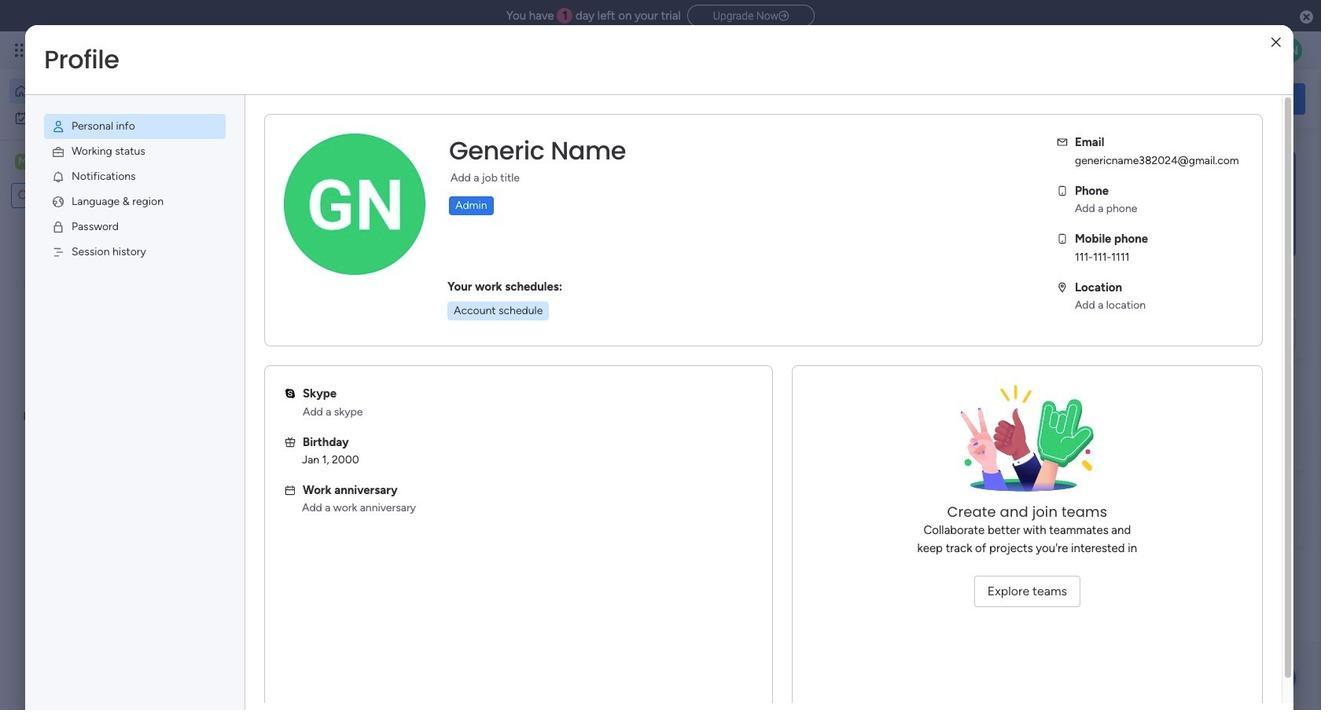 Task type: locate. For each thing, give the bounding box(es) containing it.
1 horizontal spatial workspace image
[[269, 506, 307, 544]]

0 vertical spatial option
[[9, 79, 191, 104]]

dapulse rightstroke image
[[779, 10, 789, 22]]

1 horizontal spatial public board image
[[522, 319, 540, 336]]

None field
[[445, 134, 630, 168]]

close image
[[1272, 37, 1281, 48]]

1 menu item from the top
[[44, 114, 226, 139]]

option up workspace selection element
[[9, 105, 191, 131]]

Search in workspace field
[[33, 187, 112, 205]]

6 menu item from the top
[[44, 240, 226, 265]]

option up personal info image
[[9, 79, 191, 104]]

2 public board image from the left
[[522, 319, 540, 336]]

0 horizontal spatial public board image
[[263, 319, 280, 336]]

2 menu item from the top
[[44, 139, 226, 164]]

templates image image
[[1084, 150, 1291, 259]]

dapulse close image
[[1300, 9, 1313, 25]]

menu menu
[[25, 95, 245, 284]]

3 menu item from the top
[[44, 164, 226, 190]]

add to favorites image
[[469, 319, 485, 335]]

open update feed (inbox) image
[[243, 406, 262, 425]]

session history image
[[51, 245, 65, 260]]

public board image up component icon
[[263, 319, 280, 336]]

component image
[[522, 343, 537, 357]]

0 vertical spatial workspace image
[[15, 153, 31, 171]]

1 public board image from the left
[[263, 319, 280, 336]]

v2 bolt switch image
[[1205, 90, 1214, 107]]

menu item
[[44, 114, 226, 139], [44, 139, 226, 164], [44, 164, 226, 190], [44, 190, 226, 215], [44, 215, 226, 240], [44, 240, 226, 265]]

personal info image
[[51, 120, 65, 134]]

public board image up component image
[[522, 319, 540, 336]]

close recently visited image
[[243, 160, 262, 179]]

component image
[[263, 343, 277, 357]]

2 option from the top
[[9, 105, 191, 131]]

option
[[9, 79, 191, 104], [9, 105, 191, 131]]

workspace image
[[15, 153, 31, 171], [269, 506, 307, 544]]

notifications image
[[51, 170, 65, 184]]

1 vertical spatial option
[[9, 105, 191, 131]]

close my workspaces image
[[243, 459, 262, 478]]

public board image
[[263, 319, 280, 336], [522, 319, 540, 336]]

4 menu item from the top
[[44, 190, 226, 215]]

generic name image
[[1277, 38, 1302, 63]]



Task type: vqa. For each thing, say whether or not it's contained in the screenshot.
fifth Menu Item from the bottom
yes



Task type: describe. For each thing, give the bounding box(es) containing it.
public board image for component icon
[[263, 319, 280, 336]]

getting started element
[[1070, 407, 1306, 470]]

1 vertical spatial workspace image
[[269, 506, 307, 544]]

public board image for component image
[[522, 319, 540, 336]]

clear search image
[[114, 188, 130, 204]]

select product image
[[14, 42, 30, 58]]

5 menu item from the top
[[44, 215, 226, 240]]

v2 user feedback image
[[1082, 90, 1094, 108]]

password image
[[51, 220, 65, 234]]

no teams image
[[949, 385, 1106, 503]]

workspace selection element
[[15, 153, 131, 173]]

language & region image
[[51, 195, 65, 209]]

quick search results list box
[[243, 179, 1032, 387]]

0 horizontal spatial workspace image
[[15, 153, 31, 171]]

1 option from the top
[[9, 79, 191, 104]]

working status image
[[51, 145, 65, 159]]



